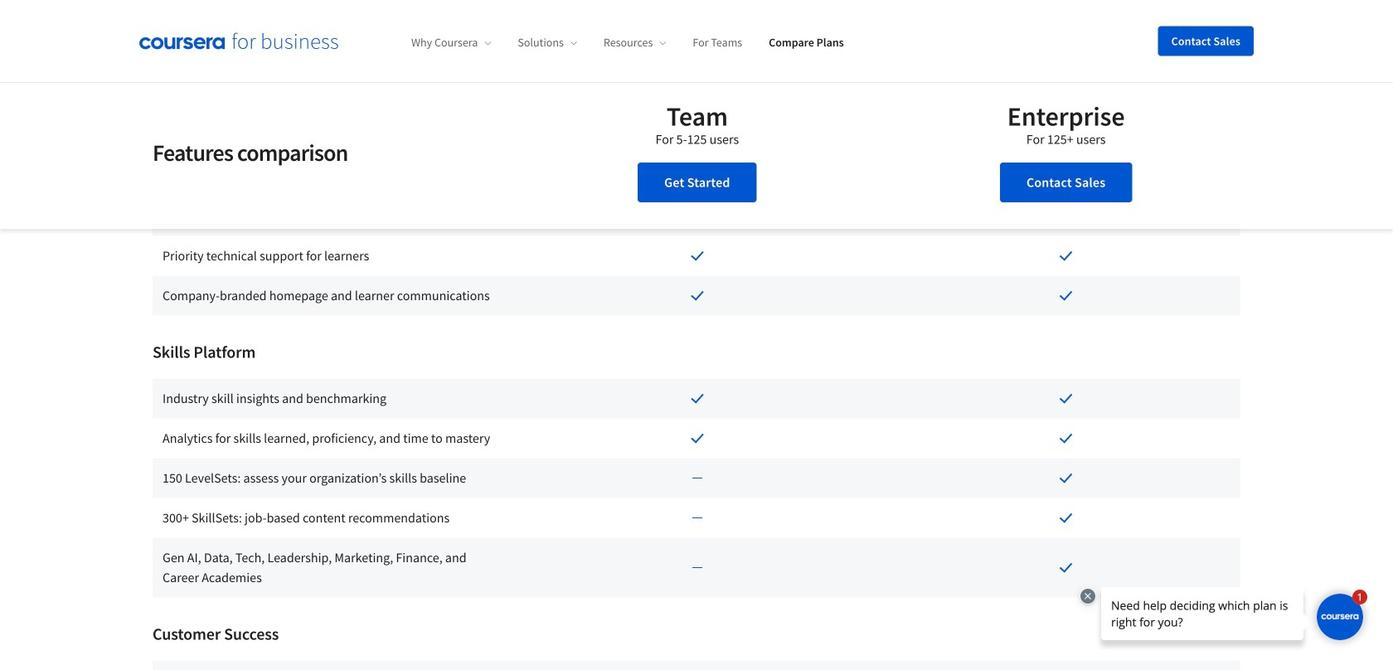 Task type: vqa. For each thing, say whether or not it's contained in the screenshot.
Coursera for Business image
yes



Task type: describe. For each thing, give the bounding box(es) containing it.
coursera for business image
[[139, 33, 338, 49]]



